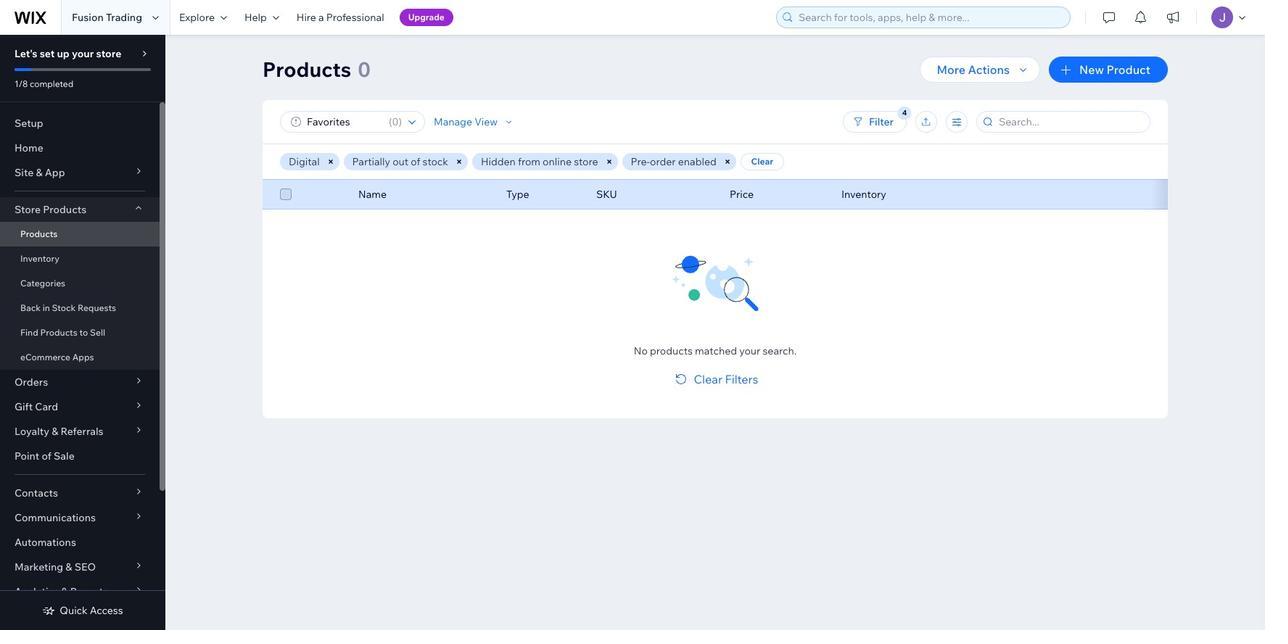Task type: vqa. For each thing, say whether or not it's contained in the screenshot.
Pre-order enabled
yes



Task type: describe. For each thing, give the bounding box(es) containing it.
1 horizontal spatial of
[[411, 155, 420, 168]]

marketing
[[15, 561, 63, 574]]

reports
[[70, 586, 108, 599]]

digital
[[289, 155, 320, 168]]

stock
[[423, 155, 448, 168]]

online
[[543, 155, 572, 168]]

new product
[[1080, 62, 1151, 77]]

fusion trading
[[72, 11, 142, 24]]

site
[[15, 166, 34, 179]]

inventory inside "link"
[[20, 253, 59, 264]]

name
[[358, 188, 387, 201]]

requests
[[78, 303, 116, 313]]

loyalty
[[15, 425, 49, 438]]

point of sale
[[15, 450, 75, 463]]

view
[[475, 115, 498, 128]]

products inside dropdown button
[[43, 203, 86, 216]]

no
[[634, 345, 648, 358]]

communications
[[15, 512, 96, 525]]

hire a professional link
[[288, 0, 393, 35]]

access
[[90, 604, 123, 618]]

home
[[15, 142, 43, 155]]

new product button
[[1049, 57, 1168, 83]]

products down hire
[[263, 57, 351, 82]]

sku
[[596, 188, 617, 201]]

home link
[[0, 136, 160, 160]]

order
[[650, 155, 676, 168]]

hidden
[[481, 155, 516, 168]]

enabled
[[678, 155, 717, 168]]

a
[[319, 11, 324, 24]]

gift card button
[[0, 395, 160, 419]]

manage view button
[[434, 115, 515, 128]]

manage view
[[434, 115, 498, 128]]

gift
[[15, 401, 33, 414]]

back
[[20, 303, 41, 313]]

search.
[[763, 345, 797, 358]]

& for site
[[36, 166, 43, 179]]

sidebar element
[[0, 35, 165, 631]]

clear filters button
[[672, 371, 759, 388]]

stock
[[52, 303, 76, 313]]

hire a professional
[[297, 11, 384, 24]]

products
[[650, 345, 693, 358]]

categories link
[[0, 271, 160, 296]]

products 0
[[263, 57, 371, 82]]

partially out of stock
[[352, 155, 448, 168]]

0 for products 0
[[358, 57, 371, 82]]

)
[[399, 115, 402, 128]]

completed
[[30, 78, 73, 89]]

actions
[[968, 62, 1010, 77]]

& for marketing
[[66, 561, 72, 574]]

more
[[937, 62, 966, 77]]

setup
[[15, 117, 43, 130]]

back in stock requests link
[[0, 296, 160, 321]]

find
[[20, 327, 38, 338]]

upgrade
[[408, 12, 445, 22]]

card
[[35, 401, 58, 414]]

back in stock requests
[[20, 303, 116, 313]]

categories
[[20, 278, 65, 289]]

set
[[40, 47, 55, 60]]

your for search.
[[740, 345, 761, 358]]

analytics & reports button
[[0, 580, 160, 604]]

ecommerce
[[20, 352, 70, 363]]

more actions
[[937, 62, 1010, 77]]

fusion
[[72, 11, 104, 24]]

hidden from online store
[[481, 155, 598, 168]]

store products button
[[0, 197, 160, 222]]

explore
[[179, 11, 215, 24]]

1/8
[[15, 78, 28, 89]]

upgrade button
[[400, 9, 453, 26]]

manage
[[434, 115, 472, 128]]

gift card
[[15, 401, 58, 414]]

filter
[[869, 115, 894, 128]]

automations
[[15, 536, 76, 549]]

products link
[[0, 222, 160, 247]]

clear button
[[741, 153, 784, 171]]

app
[[45, 166, 65, 179]]

loyalty & referrals
[[15, 425, 103, 438]]



Task type: locate. For each thing, give the bounding box(es) containing it.
quick
[[60, 604, 88, 618]]

sale
[[54, 450, 75, 463]]

up
[[57, 47, 70, 60]]

1 horizontal spatial clear
[[752, 156, 774, 167]]

clear for clear
[[752, 156, 774, 167]]

of
[[411, 155, 420, 168], [42, 450, 51, 463]]

marketing & seo button
[[0, 555, 160, 580]]

your up filters
[[740, 345, 761, 358]]

0 up partially out of stock
[[392, 115, 399, 128]]

point
[[15, 450, 39, 463]]

inventory link
[[0, 247, 160, 271]]

find products to sell link
[[0, 321, 160, 345]]

products up products "link"
[[43, 203, 86, 216]]

inventory
[[842, 188, 887, 201], [20, 253, 59, 264]]

communications button
[[0, 506, 160, 530]]

products inside "link"
[[20, 229, 58, 239]]

& up quick at the bottom of page
[[61, 586, 68, 599]]

1 vertical spatial store
[[574, 155, 598, 168]]

your inside sidebar element
[[72, 47, 94, 60]]

filters
[[725, 372, 759, 387]]

& left the seo
[[66, 561, 72, 574]]

1 horizontal spatial inventory
[[842, 188, 887, 201]]

None checkbox
[[280, 186, 292, 203]]

orders
[[15, 376, 48, 389]]

professional
[[326, 11, 384, 24]]

Search for tools, apps, help & more... field
[[795, 7, 1066, 28]]

0 horizontal spatial store
[[96, 47, 121, 60]]

1 vertical spatial inventory
[[20, 253, 59, 264]]

products up ecommerce apps
[[40, 327, 78, 338]]

1 vertical spatial 0
[[392, 115, 399, 128]]

referrals
[[61, 425, 103, 438]]

& right 'loyalty'
[[52, 425, 58, 438]]

clear
[[752, 156, 774, 167], [694, 372, 723, 387]]

1 horizontal spatial store
[[574, 155, 598, 168]]

store inside sidebar element
[[96, 47, 121, 60]]

new
[[1080, 62, 1104, 77]]

automations link
[[0, 530, 160, 555]]

1/8 completed
[[15, 78, 73, 89]]

contacts
[[15, 487, 58, 500]]

to
[[79, 327, 88, 338]]

ecommerce apps
[[20, 352, 94, 363]]

in
[[43, 303, 50, 313]]

1 vertical spatial of
[[42, 450, 51, 463]]

help button
[[236, 0, 288, 35]]

of left sale
[[42, 450, 51, 463]]

matched
[[695, 345, 737, 358]]

Search... field
[[995, 112, 1146, 132]]

quick access
[[60, 604, 123, 618]]

out
[[393, 155, 409, 168]]

product
[[1107, 62, 1151, 77]]

& inside popup button
[[52, 425, 58, 438]]

pre-
[[631, 155, 650, 168]]

help
[[245, 11, 267, 24]]

clear down the no products matched your search.
[[694, 372, 723, 387]]

1 horizontal spatial your
[[740, 345, 761, 358]]

sell
[[90, 327, 105, 338]]

1 vertical spatial your
[[740, 345, 761, 358]]

0 down professional
[[358, 57, 371, 82]]

0 vertical spatial 0
[[358, 57, 371, 82]]

apps
[[72, 352, 94, 363]]

quick access button
[[42, 604, 123, 618]]

0 vertical spatial inventory
[[842, 188, 887, 201]]

products down store
[[20, 229, 58, 239]]

( 0 )
[[389, 115, 402, 128]]

point of sale link
[[0, 444, 160, 469]]

0 horizontal spatial of
[[42, 450, 51, 463]]

ecommerce apps link
[[0, 345, 160, 370]]

setup link
[[0, 111, 160, 136]]

0 horizontal spatial 0
[[358, 57, 371, 82]]

your right up
[[72, 47, 94, 60]]

& for loyalty
[[52, 425, 58, 438]]

store
[[15, 203, 41, 216]]

no products matched your search.
[[634, 345, 797, 358]]

your for store
[[72, 47, 94, 60]]

store right online
[[574, 155, 598, 168]]

clear filters
[[694, 372, 759, 387]]

Unsaved view field
[[303, 112, 385, 132]]

0
[[358, 57, 371, 82], [392, 115, 399, 128]]

0 vertical spatial of
[[411, 155, 420, 168]]

0 vertical spatial your
[[72, 47, 94, 60]]

let's set up your store
[[15, 47, 121, 60]]

of inside point of sale link
[[42, 450, 51, 463]]

0 horizontal spatial inventory
[[20, 253, 59, 264]]

1 horizontal spatial 0
[[392, 115, 399, 128]]

let's
[[15, 47, 37, 60]]

contacts button
[[0, 481, 160, 506]]

hire
[[297, 11, 316, 24]]

price
[[730, 188, 754, 201]]

0 vertical spatial store
[[96, 47, 121, 60]]

products
[[263, 57, 351, 82], [43, 203, 86, 216], [20, 229, 58, 239], [40, 327, 78, 338]]

type
[[507, 188, 530, 201]]

& for analytics
[[61, 586, 68, 599]]

0 horizontal spatial your
[[72, 47, 94, 60]]

store down fusion trading at the top left
[[96, 47, 121, 60]]

partially
[[352, 155, 390, 168]]

filter button
[[843, 111, 907, 133]]

store products
[[15, 203, 86, 216]]

1 vertical spatial clear
[[694, 372, 723, 387]]

store
[[96, 47, 121, 60], [574, 155, 598, 168]]

clear up price
[[752, 156, 774, 167]]

analytics & reports
[[15, 586, 108, 599]]

seo
[[75, 561, 96, 574]]

0 vertical spatial clear
[[752, 156, 774, 167]]

of right out
[[411, 155, 420, 168]]

0 for ( 0 )
[[392, 115, 399, 128]]

analytics
[[15, 586, 59, 599]]

clear for clear filters
[[694, 372, 723, 387]]

(
[[389, 115, 392, 128]]

0 horizontal spatial clear
[[694, 372, 723, 387]]

& right "site"
[[36, 166, 43, 179]]

loyalty & referrals button
[[0, 419, 160, 444]]

& inside dropdown button
[[66, 561, 72, 574]]

orders button
[[0, 370, 160, 395]]

from
[[518, 155, 541, 168]]

site & app button
[[0, 160, 160, 185]]



